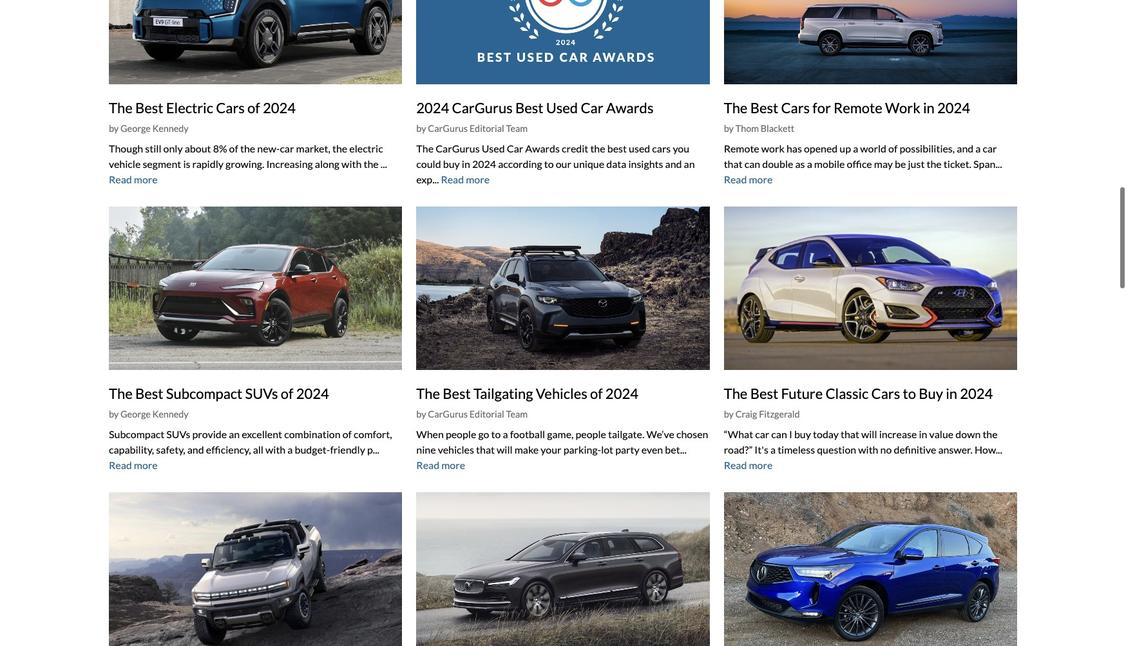 Task type: locate. For each thing, give the bounding box(es) containing it.
used up the credit
[[546, 99, 578, 116]]

read down thom
[[724, 173, 747, 185]]

1 horizontal spatial car
[[581, 99, 603, 116]]

2 horizontal spatial and
[[957, 142, 974, 154]]

used up according
[[482, 142, 505, 154]]

comfort,
[[354, 428, 392, 441]]

road?"
[[724, 444, 753, 456]]

car up the increasing
[[280, 142, 294, 154]]

cars left for
[[781, 99, 810, 116]]

0 horizontal spatial people
[[446, 428, 476, 441]]

a right go
[[503, 428, 508, 441]]

team down 2024 cargurus best used car awards
[[506, 123, 528, 134]]

kennedy for subcompact
[[152, 409, 189, 420]]

read more link down double
[[724, 173, 773, 185]]

suvs
[[245, 385, 278, 403], [166, 428, 190, 441]]

2024 up read more
[[472, 158, 496, 170]]

more inside subcompact suvs provide an excellent combination of comfort, capability, safety, and efficiency, all with a budget-friendly p... read more
[[134, 459, 158, 472]]

the best cars for remote work in 2024 image
[[724, 0, 1017, 84]]

1 vertical spatial awards
[[525, 142, 560, 154]]

1 vertical spatial buy
[[794, 428, 811, 441]]

classic
[[826, 385, 869, 403]]

opened
[[804, 142, 838, 154]]

awards up used at the right of the page
[[606, 99, 653, 116]]

football
[[510, 428, 545, 441]]

people
[[446, 428, 476, 441], [576, 428, 606, 441]]

1 vertical spatial george
[[120, 409, 151, 420]]

will
[[861, 428, 877, 441], [497, 444, 513, 456]]

the inside remote work has opened up a world of possibilities, and a car that can double as a mobile office may be just the ticket. span... read more
[[927, 158, 942, 170]]

0 vertical spatial awards
[[606, 99, 653, 116]]

a right as
[[807, 158, 812, 170]]

that
[[724, 158, 742, 170], [841, 428, 859, 441], [476, 444, 495, 456]]

2 vertical spatial and
[[187, 444, 204, 456]]

2 vertical spatial that
[[476, 444, 495, 456]]

1 horizontal spatial car
[[755, 428, 769, 441]]

friendly
[[330, 444, 365, 456]]

1 horizontal spatial that
[[724, 158, 742, 170]]

a right up
[[853, 142, 858, 154]]

1 team from the top
[[506, 123, 528, 134]]

will left increase
[[861, 428, 877, 441]]

2024 up 'tailgate.'
[[605, 385, 638, 403]]

awards up our
[[525, 142, 560, 154]]

read inside remote work has opened up a world of possibilities, and a car that can double as a mobile office may be just the ticket. span... read more
[[724, 173, 747, 185]]

will left make
[[497, 444, 513, 456]]

the best electric cars of 2024 image
[[109, 0, 402, 84]]

0 horizontal spatial car
[[280, 142, 294, 154]]

by left "craig"
[[724, 409, 734, 420]]

0 horizontal spatial and
[[187, 444, 204, 456]]

people up vehicles
[[446, 428, 476, 441]]

1 vertical spatial can
[[771, 428, 787, 441]]

read more link down vehicle at the left top of the page
[[109, 173, 158, 185]]

editorial
[[469, 123, 504, 134], [469, 409, 504, 420]]

best for the best cars for remote work in 2024
[[750, 99, 778, 116]]

1 kennedy from the top
[[152, 123, 189, 134]]

1 horizontal spatial cars
[[781, 99, 810, 116]]

and
[[957, 142, 974, 154], [665, 158, 682, 170], [187, 444, 204, 456]]

1 horizontal spatial used
[[546, 99, 578, 116]]

by george kennedy up capability,
[[109, 409, 189, 420]]

1 by cargurus editorial team from the top
[[416, 123, 528, 134]]

with down electric
[[341, 158, 362, 170]]

0 vertical spatial kennedy
[[152, 123, 189, 134]]

of up new-
[[247, 99, 260, 116]]

a left budget-
[[288, 444, 293, 456]]

0 vertical spatial car
[[581, 99, 603, 116]]

2 george from the top
[[120, 409, 151, 420]]

exp...
[[416, 173, 439, 185]]

subcompact up capability,
[[109, 428, 164, 441]]

read down capability,
[[109, 459, 132, 472]]

car inside though still only about 8% of the new-car market, the electric vehicle segment is rapidly growing. increasing along with the ... read more
[[280, 142, 294, 154]]

that inside "what car can i buy today that will increase in value down the road?" it's a timeless question with no definitive answer. how... read more
[[841, 428, 859, 441]]

an
[[684, 158, 695, 170], [229, 428, 240, 441]]

a right it's
[[770, 444, 776, 456]]

by up when on the left bottom of the page
[[416, 409, 426, 420]]

electric
[[349, 142, 383, 154]]

editorial up go
[[469, 409, 504, 420]]

1 vertical spatial kennedy
[[152, 409, 189, 420]]

read more link for the best subcompact suvs of 2024
[[109, 459, 158, 472]]

more inside though still only about 8% of the new-car market, the electric vehicle segment is rapidly growing. increasing along with the ... read more
[[134, 173, 158, 185]]

more right 'exp...'
[[466, 173, 490, 185]]

0 horizontal spatial remote
[[724, 142, 759, 154]]

read more link down road?"
[[724, 459, 773, 472]]

the up "craig"
[[724, 385, 748, 403]]

will inside when people go to a football game, people tailgate. we've chosen nine vehicles that will make your parking-lot party even bet... read more
[[497, 444, 513, 456]]

1 vertical spatial team
[[506, 409, 528, 420]]

2 by george kennedy from the top
[[109, 409, 189, 420]]

0 horizontal spatial cars
[[216, 99, 245, 116]]

1 horizontal spatial subcompact
[[166, 385, 242, 403]]

0 vertical spatial that
[[724, 158, 742, 170]]

vehicles
[[536, 385, 587, 403]]

the for the best future classic cars to buy in 2024
[[724, 385, 748, 403]]

by cargurus editorial team for cargurus
[[416, 123, 528, 134]]

your
[[541, 444, 561, 456]]

kennedy up only
[[152, 123, 189, 134]]

cars right classic at the right of page
[[871, 385, 900, 403]]

to
[[544, 158, 554, 170], [903, 385, 916, 403], [491, 428, 501, 441]]

to inside the cargurus used car awards credit the best used cars you could buy in 2024 according to our unique data insights and an exp...
[[544, 158, 554, 170]]

subcompact
[[166, 385, 242, 403], [109, 428, 164, 441]]

george up though
[[120, 123, 151, 134]]

suvs up safety,
[[166, 428, 190, 441]]

in up read more
[[462, 158, 470, 170]]

read inside "what car can i buy today that will increase in value down the road?" it's a timeless question with no definitive answer. how... read more
[[724, 459, 747, 472]]

read more link down capability,
[[109, 459, 158, 472]]

to left our
[[544, 158, 554, 170]]

1 horizontal spatial people
[[576, 428, 606, 441]]

1 horizontal spatial can
[[771, 428, 787, 441]]

1 horizontal spatial and
[[665, 158, 682, 170]]

2024 up possibilities,
[[937, 99, 970, 116]]

1 vertical spatial by cargurus editorial team
[[416, 409, 528, 420]]

cars
[[216, 99, 245, 116], [781, 99, 810, 116], [871, 385, 900, 403]]

the up when on the left bottom of the page
[[416, 385, 440, 403]]

of right 8%
[[229, 142, 238, 154]]

and inside subcompact suvs provide an excellent combination of comfort, capability, safety, and efficiency, all with a budget-friendly p... read more
[[187, 444, 204, 456]]

0 vertical spatial george
[[120, 123, 151, 134]]

awards
[[606, 99, 653, 116], [525, 142, 560, 154]]

1 vertical spatial subcompact
[[109, 428, 164, 441]]

by thom blackett
[[724, 123, 794, 134]]

car inside "what car can i buy today that will increase in value down the road?" it's a timeless question with no definitive answer. how... read more
[[755, 428, 769, 441]]

1 vertical spatial that
[[841, 428, 859, 441]]

by left thom
[[724, 123, 734, 134]]

best for the best electric cars of 2024
[[135, 99, 163, 116]]

by cargurus editorial team up read more
[[416, 123, 528, 134]]

that down thom
[[724, 158, 742, 170]]

0 vertical spatial by george kennedy
[[109, 123, 189, 134]]

0 vertical spatial will
[[861, 428, 877, 441]]

by for the best electric cars of 2024
[[109, 123, 119, 134]]

more inside when people go to a football game, people tailgate. we've chosen nine vehicles that will make your parking-lot party even bet... read more
[[441, 459, 465, 472]]

car up the credit
[[581, 99, 603, 116]]

0 vertical spatial an
[[684, 158, 695, 170]]

the best subcompact suvs of 2024 image
[[109, 207, 402, 370]]

the
[[240, 142, 255, 154], [332, 142, 347, 154], [590, 142, 605, 154], [364, 158, 379, 170], [927, 158, 942, 170], [983, 428, 998, 441]]

2 horizontal spatial cars
[[871, 385, 900, 403]]

by up could
[[416, 123, 426, 134]]

car
[[280, 142, 294, 154], [983, 142, 997, 154], [755, 428, 769, 441]]

1 people from the left
[[446, 428, 476, 441]]

the inside "what car can i buy today that will increase in value down the road?" it's a timeless question with no definitive answer. how... read more
[[983, 428, 998, 441]]

1 george from the top
[[120, 123, 151, 134]]

the best electric cars of 2024
[[109, 99, 296, 116]]

best up "by thom blackett"
[[750, 99, 778, 116]]

and up ticket.
[[957, 142, 974, 154]]

2024 up new-
[[263, 99, 296, 116]]

by cargurus editorial team for best
[[416, 409, 528, 420]]

buy up read more
[[443, 158, 460, 170]]

the down possibilities,
[[927, 158, 942, 170]]

the best future classic cars to buy in 2024 image
[[724, 207, 1017, 370]]

1 horizontal spatial remote
[[834, 99, 882, 116]]

of
[[247, 99, 260, 116], [229, 142, 238, 154], [888, 142, 898, 154], [281, 385, 293, 403], [590, 385, 603, 403], [342, 428, 352, 441]]

1 horizontal spatial an
[[684, 158, 695, 170]]

0 vertical spatial by cargurus editorial team
[[416, 123, 528, 134]]

1 vertical spatial remote
[[724, 142, 759, 154]]

best up capability,
[[135, 385, 163, 403]]

the up thom
[[724, 99, 748, 116]]

george
[[120, 123, 151, 134], [120, 409, 151, 420]]

a up "span..."
[[975, 142, 981, 154]]

1 vertical spatial an
[[229, 428, 240, 441]]

and inside the cargurus used car awards credit the best used cars you could buy in 2024 according to our unique data insights and an exp...
[[665, 158, 682, 170]]

by cargurus editorial team up go
[[416, 409, 528, 420]]

the
[[109, 99, 133, 116], [724, 99, 748, 116], [416, 142, 434, 154], [109, 385, 133, 403], [416, 385, 440, 403], [724, 385, 748, 403]]

be
[[895, 158, 906, 170]]

along
[[315, 158, 340, 170]]

1 vertical spatial suvs
[[166, 428, 190, 441]]

george up capability,
[[120, 409, 151, 420]]

1 vertical spatial editorial
[[469, 409, 504, 420]]

a
[[853, 142, 858, 154], [975, 142, 981, 154], [807, 158, 812, 170], [503, 428, 508, 441], [288, 444, 293, 456], [770, 444, 776, 456]]

2 horizontal spatial with
[[858, 444, 878, 456]]

1 vertical spatial by george kennedy
[[109, 409, 189, 420]]

the up 'unique'
[[590, 142, 605, 154]]

1 horizontal spatial with
[[341, 158, 362, 170]]

will inside "what car can i buy today that will increase in value down the road?" it's a timeless question with no definitive answer. how... read more
[[861, 428, 877, 441]]

more down it's
[[749, 459, 773, 472]]

the inside the cargurus used car awards credit the best used cars you could buy in 2024 according to our unique data insights and an exp...
[[416, 142, 434, 154]]

by george kennedy
[[109, 123, 189, 134], [109, 409, 189, 420]]

car inside the cargurus used car awards credit the best used cars you could buy in 2024 according to our unique data insights and an exp...
[[507, 142, 523, 154]]

the for the best cars for remote work in 2024
[[724, 99, 748, 116]]

editorial up according
[[469, 123, 504, 134]]

best left electric
[[135, 99, 163, 116]]

an down the you
[[684, 158, 695, 170]]

the up though
[[109, 99, 133, 116]]

more inside remote work has opened up a world of possibilities, and a car that can double as a mobile office may be just the ticket. span... read more
[[749, 173, 773, 185]]

the up how...
[[983, 428, 998, 441]]

by up capability,
[[109, 409, 119, 420]]

that down go
[[476, 444, 495, 456]]

cars right electric
[[216, 99, 245, 116]]

car up it's
[[755, 428, 769, 441]]

just
[[908, 158, 925, 170]]

car up "span..."
[[983, 142, 997, 154]]

vehicle
[[109, 158, 141, 170]]

2024
[[263, 99, 296, 116], [416, 99, 449, 116], [937, 99, 970, 116], [472, 158, 496, 170], [296, 385, 329, 403], [605, 385, 638, 403], [960, 385, 993, 403]]

read more link for the best future classic cars to buy in 2024
[[724, 459, 773, 472]]

our
[[556, 158, 571, 170]]

kennedy
[[152, 123, 189, 134], [152, 409, 189, 420]]

of up be
[[888, 142, 898, 154]]

0 vertical spatial to
[[544, 158, 554, 170]]

read more link down nine
[[416, 459, 465, 472]]

more down segment
[[134, 173, 158, 185]]

read down nine
[[416, 459, 439, 472]]

1 horizontal spatial to
[[544, 158, 554, 170]]

best left tailgating
[[443, 385, 471, 403]]

possibilities,
[[900, 142, 955, 154]]

the inside the cargurus used car awards credit the best used cars you could buy in 2024 according to our unique data insights and an exp...
[[590, 142, 605, 154]]

by for the best future classic cars to buy in 2024
[[724, 409, 734, 420]]

by george kennedy for subcompact
[[109, 409, 189, 420]]

0 horizontal spatial used
[[482, 142, 505, 154]]

0 vertical spatial buy
[[443, 158, 460, 170]]

1 vertical spatial used
[[482, 142, 505, 154]]

best for the best future classic cars to buy in 2024
[[750, 385, 778, 403]]

the up could
[[416, 142, 434, 154]]

can
[[744, 158, 760, 170], [771, 428, 787, 441]]

a inside when people go to a football game, people tailgate. we've chosen nine vehicles that will make your parking-lot party even bet... read more
[[503, 428, 508, 441]]

2 team from the top
[[506, 409, 528, 420]]

fitzgerald
[[759, 409, 800, 420]]

2 horizontal spatial car
[[983, 142, 997, 154]]

0 horizontal spatial suvs
[[166, 428, 190, 441]]

1 vertical spatial and
[[665, 158, 682, 170]]

1 vertical spatial car
[[507, 142, 523, 154]]

segment
[[143, 158, 181, 170]]

electric
[[166, 99, 213, 116]]

2 horizontal spatial that
[[841, 428, 859, 441]]

by
[[109, 123, 119, 134], [416, 123, 426, 134], [724, 123, 734, 134], [109, 409, 119, 420], [416, 409, 426, 420], [724, 409, 734, 420]]

0 horizontal spatial buy
[[443, 158, 460, 170]]

best
[[607, 142, 627, 154]]

in up definitive
[[919, 428, 927, 441]]

kennedy up safety,
[[152, 409, 189, 420]]

1 horizontal spatial buy
[[794, 428, 811, 441]]

best
[[135, 99, 163, 116], [515, 99, 543, 116], [750, 99, 778, 116], [135, 385, 163, 403], [443, 385, 471, 403], [750, 385, 778, 403]]

more down capability,
[[134, 459, 158, 472]]

0 vertical spatial can
[[744, 158, 760, 170]]

and down the you
[[665, 158, 682, 170]]

0 horizontal spatial can
[[744, 158, 760, 170]]

"what car can i buy today that will increase in value down the road?" it's a timeless question with no definitive answer. how... read more
[[724, 428, 1002, 472]]

1 vertical spatial to
[[903, 385, 916, 403]]

0 horizontal spatial to
[[491, 428, 501, 441]]

suvs up excellent
[[245, 385, 278, 403]]

2 by cargurus editorial team from the top
[[416, 409, 528, 420]]

0 vertical spatial and
[[957, 142, 974, 154]]

2 people from the left
[[576, 428, 606, 441]]

with right all
[[265, 444, 286, 456]]

by george kennedy up still
[[109, 123, 189, 134]]

0 horizontal spatial car
[[507, 142, 523, 154]]

can left double
[[744, 158, 760, 170]]

0 vertical spatial team
[[506, 123, 528, 134]]

1 editorial from the top
[[469, 123, 504, 134]]

subcompact up provide
[[166, 385, 242, 403]]

in
[[923, 99, 935, 116], [462, 158, 470, 170], [946, 385, 957, 403], [919, 428, 927, 441]]

2 vertical spatial to
[[491, 428, 501, 441]]

0 horizontal spatial an
[[229, 428, 240, 441]]

double
[[762, 158, 793, 170]]

the for the best tailgating vehicles of 2024
[[416, 385, 440, 403]]

0 vertical spatial suvs
[[245, 385, 278, 403]]

best up according
[[515, 99, 543, 116]]

buy right i
[[794, 428, 811, 441]]

0 vertical spatial used
[[546, 99, 578, 116]]

more down double
[[749, 173, 773, 185]]

0 horizontal spatial awards
[[525, 142, 560, 154]]

1 horizontal spatial awards
[[606, 99, 653, 116]]

the best subcompact suvs of 2024 link
[[109, 385, 329, 403]]

of right vehicles
[[590, 385, 603, 403]]

1 by george kennedy from the top
[[109, 123, 189, 134]]

can left i
[[771, 428, 787, 441]]

buy
[[443, 158, 460, 170], [794, 428, 811, 441]]

of up 'friendly'
[[342, 428, 352, 441]]

by cargurus editorial team
[[416, 123, 528, 134], [416, 409, 528, 420]]

span...
[[973, 158, 1002, 170]]

team for tailgating
[[506, 409, 528, 420]]

by for 2024 cargurus best used car awards
[[416, 123, 426, 134]]

p...
[[367, 444, 379, 456]]

8%
[[213, 142, 227, 154]]

0 vertical spatial editorial
[[469, 123, 504, 134]]

buy
[[919, 385, 943, 403]]

0 horizontal spatial that
[[476, 444, 495, 456]]

1 vertical spatial will
[[497, 444, 513, 456]]

with inside though still only about 8% of the new-car market, the electric vehicle segment is rapidly growing. increasing along with the ... read more
[[341, 158, 362, 170]]

office
[[847, 158, 872, 170]]

0 horizontal spatial subcompact
[[109, 428, 164, 441]]

an up efficiency,
[[229, 428, 240, 441]]

read more link for the best cars for remote work in 2024
[[724, 173, 773, 185]]

team for best
[[506, 123, 528, 134]]

2 editorial from the top
[[469, 409, 504, 420]]

more
[[134, 173, 158, 185], [466, 173, 490, 185], [749, 173, 773, 185], [134, 459, 158, 472], [441, 459, 465, 472], [749, 459, 773, 472]]

the best tailgating vehicles of 2024 image
[[416, 207, 710, 370]]

0 horizontal spatial with
[[265, 444, 286, 456]]

read down road?"
[[724, 459, 747, 472]]

according
[[498, 158, 542, 170]]

by up though
[[109, 123, 119, 134]]

safety,
[[156, 444, 185, 456]]

question
[[817, 444, 856, 456]]

0 horizontal spatial will
[[497, 444, 513, 456]]

best up by craig fitzgerald at the right of page
[[750, 385, 778, 403]]

1 horizontal spatial will
[[861, 428, 877, 441]]

2 kennedy from the top
[[152, 409, 189, 420]]

"what
[[724, 428, 753, 441]]



Task type: vqa. For each thing, say whether or not it's contained in the screenshot.
outstanding
no



Task type: describe. For each thing, give the bounding box(es) containing it.
insights
[[628, 158, 663, 170]]

kennedy for electric
[[152, 123, 189, 134]]

work
[[761, 142, 784, 154]]

value
[[929, 428, 954, 441]]

the best future classic cars to buy in 2024 link
[[724, 385, 993, 403]]

future
[[781, 385, 823, 403]]

increase
[[879, 428, 917, 441]]

no
[[880, 444, 892, 456]]

the best used suvs of 2024 image
[[724, 493, 1017, 647]]

go
[[478, 428, 489, 441]]

excellent
[[242, 428, 282, 441]]

of up excellent
[[281, 385, 293, 403]]

2024 up down
[[960, 385, 993, 403]]

2024 cargurus best used car awards link
[[416, 99, 653, 116]]

subcompact inside subcompact suvs provide an excellent combination of comfort, capability, safety, and efficiency, all with a budget-friendly p... read more
[[109, 428, 164, 441]]

read more link for 2024 cargurus best used car awards
[[441, 173, 490, 185]]

the up growing.
[[240, 142, 255, 154]]

0 vertical spatial remote
[[834, 99, 882, 116]]

read inside though still only about 8% of the new-car market, the electric vehicle segment is rapidly growing. increasing along with the ... read more
[[109, 173, 132, 185]]

thom
[[735, 123, 759, 134]]

has
[[786, 142, 802, 154]]

editorial for best
[[469, 409, 504, 420]]

growing.
[[225, 158, 264, 170]]

2024 up combination
[[296, 385, 329, 403]]

george for the best subcompact suvs of 2024
[[120, 409, 151, 420]]

2024 cargurus best used car awards image
[[416, 0, 710, 84]]

lot
[[601, 444, 613, 456]]

remote inside remote work has opened up a world of possibilities, and a car that can double as a mobile office may be just the ticket. span... read more
[[724, 142, 759, 154]]

could
[[416, 158, 441, 170]]

rapidly
[[192, 158, 223, 170]]

tailgating
[[474, 385, 533, 403]]

the for the cargurus used car awards credit the best used cars you could buy in 2024 according to our unique data insights and an exp...
[[416, 142, 434, 154]]

the best cars for tall people in 2024 image
[[109, 493, 402, 647]]

used inside the cargurus used car awards credit the best used cars you could buy in 2024 according to our unique data insights and an exp...
[[482, 142, 505, 154]]

of inside remote work has opened up a world of possibilities, and a car that can double as a mobile office may be just the ticket. span... read more
[[888, 142, 898, 154]]

car inside remote work has opened up a world of possibilities, and a car that can double as a mobile office may be just the ticket. span... read more
[[983, 142, 997, 154]]

up
[[840, 142, 851, 154]]

unique
[[573, 158, 604, 170]]

the best tailgating vehicles of 2024 link
[[416, 385, 638, 403]]

george for the best electric cars of 2024
[[120, 123, 151, 134]]

all
[[253, 444, 263, 456]]

today
[[813, 428, 839, 441]]

read inside when people go to a football game, people tailgate. we've chosen nine vehicles that will make your parking-lot party even bet... read more
[[416, 459, 439, 472]]

best for the best subcompact suvs of 2024
[[135, 385, 163, 403]]

that inside remote work has opened up a world of possibilities, and a car that can double as a mobile office may be just the ticket. span... read more
[[724, 158, 742, 170]]

down
[[956, 428, 981, 441]]

0 vertical spatial subcompact
[[166, 385, 242, 403]]

2024 up could
[[416, 99, 449, 116]]

make
[[515, 444, 539, 456]]

nine
[[416, 444, 436, 456]]

party
[[615, 444, 640, 456]]

and inside remote work has opened up a world of possibilities, and a car that can double as a mobile office may be just the ticket. span... read more
[[957, 142, 974, 154]]

parking-
[[563, 444, 601, 456]]

an inside subcompact suvs provide an excellent combination of comfort, capability, safety, and efficiency, all with a budget-friendly p... read more
[[229, 428, 240, 441]]

when
[[416, 428, 444, 441]]

may
[[874, 158, 893, 170]]

remote work has opened up a world of possibilities, and a car that can double as a mobile office may be just the ticket. span... read more
[[724, 142, 1002, 185]]

capability,
[[109, 444, 154, 456]]

a inside subcompact suvs provide an excellent combination of comfort, capability, safety, and efficiency, all with a budget-friendly p... read more
[[288, 444, 293, 456]]

suvs inside subcompact suvs provide an excellent combination of comfort, capability, safety, and efficiency, all with a budget-friendly p... read more
[[166, 428, 190, 441]]

the best vehicles for road trips in 2024 image
[[416, 493, 710, 647]]

i
[[789, 428, 792, 441]]

...
[[381, 158, 387, 170]]

by for the best subcompact suvs of 2024
[[109, 409, 119, 420]]

2024 cargurus best used car awards
[[416, 99, 653, 116]]

in right buy
[[946, 385, 957, 403]]

the best tailgating vehicles of 2024
[[416, 385, 638, 403]]

increasing
[[266, 158, 313, 170]]

with inside subcompact suvs provide an excellent combination of comfort, capability, safety, and efficiency, all with a budget-friendly p... read more
[[265, 444, 286, 456]]

provide
[[192, 428, 227, 441]]

of inside though still only about 8% of the new-car market, the electric vehicle segment is rapidly growing. increasing along with the ... read more
[[229, 142, 238, 154]]

mobile
[[814, 158, 845, 170]]

by george kennedy for electric
[[109, 123, 189, 134]]

buy inside the cargurus used car awards credit the best used cars you could buy in 2024 according to our unique data insights and an exp...
[[443, 158, 460, 170]]

though still only about 8% of the new-car market, the electric vehicle segment is rapidly growing. increasing along with the ... read more
[[109, 142, 387, 185]]

1 horizontal spatial suvs
[[245, 385, 278, 403]]

editorial for cargurus
[[469, 123, 504, 134]]

of inside subcompact suvs provide an excellent combination of comfort, capability, safety, and efficiency, all with a budget-friendly p... read more
[[342, 428, 352, 441]]

answer.
[[938, 444, 973, 456]]

budget-
[[295, 444, 330, 456]]

blackett
[[761, 123, 794, 134]]

to inside when people go to a football game, people tailgate. we've chosen nine vehicles that will make your parking-lot party even bet... read more
[[491, 428, 501, 441]]

even
[[641, 444, 663, 456]]

the up along
[[332, 142, 347, 154]]

only
[[163, 142, 183, 154]]

best for the best tailgating vehicles of 2024
[[443, 385, 471, 403]]

read more link for the best tailgating vehicles of 2024
[[416, 459, 465, 472]]

market,
[[296, 142, 330, 154]]

with inside "what car can i buy today that will increase in value down the road?" it's a timeless question with no definitive answer. how... read more
[[858, 444, 878, 456]]

read more link for the best electric cars of 2024
[[109, 173, 158, 185]]

more inside "what car can i buy today that will increase in value down the road?" it's a timeless question with no definitive answer. how... read more
[[749, 459, 773, 472]]

work
[[885, 99, 920, 116]]

world
[[860, 142, 886, 154]]

when people go to a football game, people tailgate. we've chosen nine vehicles that will make your parking-lot party even bet... read more
[[416, 428, 708, 472]]

read inside subcompact suvs provide an excellent combination of comfort, capability, safety, and efficiency, all with a budget-friendly p... read more
[[109, 459, 132, 472]]

2024 inside the cargurus used car awards credit the best used cars you could buy in 2024 according to our unique data insights and an exp...
[[472, 158, 496, 170]]

it's
[[755, 444, 768, 456]]

tailgate.
[[608, 428, 644, 441]]

about
[[185, 142, 211, 154]]

buy inside "what car can i buy today that will increase in value down the road?" it's a timeless question with no definitive answer. how... read more
[[794, 428, 811, 441]]

in right the work
[[923, 99, 935, 116]]

can inside "what car can i buy today that will increase in value down the road?" it's a timeless question with no definitive answer. how... read more
[[771, 428, 787, 441]]

by craig fitzgerald
[[724, 409, 800, 420]]

efficiency,
[[206, 444, 251, 456]]

craig
[[735, 409, 757, 420]]

in inside "what car can i buy today that will increase in value down the road?" it's a timeless question with no definitive answer. how... read more
[[919, 428, 927, 441]]

still
[[145, 142, 161, 154]]

cargurus inside the cargurus used car awards credit the best used cars you could buy in 2024 according to our unique data insights and an exp...
[[436, 142, 480, 154]]

for
[[813, 99, 831, 116]]

a inside "what car can i buy today that will increase in value down the road?" it's a timeless question with no definitive answer. how... read more
[[770, 444, 776, 456]]

by for the best cars for remote work in 2024
[[724, 123, 734, 134]]

the best subcompact suvs of 2024
[[109, 385, 329, 403]]

though
[[109, 142, 143, 154]]

subcompact suvs provide an excellent combination of comfort, capability, safety, and efficiency, all with a budget-friendly p... read more
[[109, 428, 392, 472]]

2 horizontal spatial to
[[903, 385, 916, 403]]

timeless
[[778, 444, 815, 456]]

we've
[[646, 428, 674, 441]]

used
[[629, 142, 650, 154]]

cars
[[652, 142, 671, 154]]

by for the best tailgating vehicles of 2024
[[416, 409, 426, 420]]

the for the best subcompact suvs of 2024
[[109, 385, 133, 403]]

awards inside the cargurus used car awards credit the best used cars you could buy in 2024 according to our unique data insights and an exp...
[[525, 142, 560, 154]]

the best cars for remote work in 2024
[[724, 99, 970, 116]]

that inside when people go to a football game, people tailgate. we've chosen nine vehicles that will make your parking-lot party even bet... read more
[[476, 444, 495, 456]]

the cargurus used car awards credit the best used cars you could buy in 2024 according to our unique data insights and an exp...
[[416, 142, 695, 185]]

ticket.
[[944, 158, 971, 170]]

read right 'exp...'
[[441, 173, 464, 185]]

can inside remote work has opened up a world of possibilities, and a car that can double as a mobile office may be just the ticket. span... read more
[[744, 158, 760, 170]]

the for the best electric cars of 2024
[[109, 99, 133, 116]]

in inside the cargurus used car awards credit the best used cars you could buy in 2024 according to our unique data insights and an exp...
[[462, 158, 470, 170]]

vehicles
[[438, 444, 474, 456]]

data
[[606, 158, 626, 170]]

new-
[[257, 142, 280, 154]]

chosen
[[676, 428, 708, 441]]

the left ...
[[364, 158, 379, 170]]

the best future classic cars to buy in 2024
[[724, 385, 993, 403]]

combination
[[284, 428, 341, 441]]

an inside the cargurus used car awards credit the best used cars you could buy in 2024 according to our unique data insights and an exp...
[[684, 158, 695, 170]]

the best cars for remote work in 2024 link
[[724, 99, 970, 116]]



